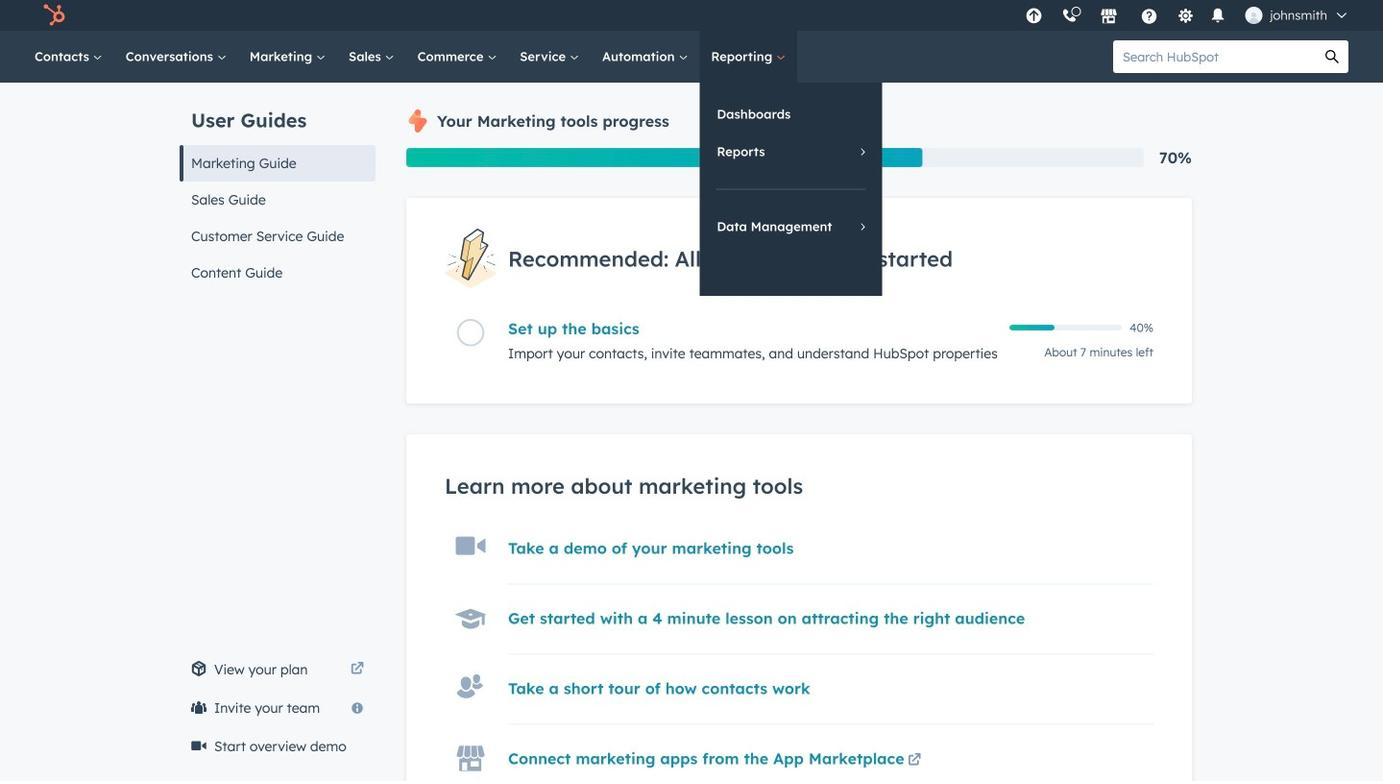 Task type: vqa. For each thing, say whether or not it's contained in the screenshot.
"sales" at left
no



Task type: locate. For each thing, give the bounding box(es) containing it.
menu
[[1016, 0, 1361, 31]]

reporting menu
[[700, 83, 882, 296]]

0 horizontal spatial link opens in a new window image
[[351, 663, 364, 676]]

1 vertical spatial link opens in a new window image
[[908, 750, 922, 773]]

link opens in a new window image
[[351, 663, 364, 676], [908, 755, 922, 768]]

0 vertical spatial link opens in a new window image
[[351, 658, 364, 681]]

0 vertical spatial link opens in a new window image
[[351, 663, 364, 676]]

1 vertical spatial link opens in a new window image
[[908, 755, 922, 768]]

link opens in a new window image
[[351, 658, 364, 681], [908, 750, 922, 773]]

1 horizontal spatial link opens in a new window image
[[908, 755, 922, 768]]

progress bar
[[406, 148, 923, 167]]

john smith image
[[1246, 7, 1263, 24]]

link opens in a new window image for the leftmost link opens in a new window image
[[351, 663, 364, 676]]

1 horizontal spatial link opens in a new window image
[[908, 750, 922, 773]]



Task type: describe. For each thing, give the bounding box(es) containing it.
Search HubSpot search field
[[1114, 40, 1316, 73]]

link opens in a new window image for right link opens in a new window image
[[908, 755, 922, 768]]

0 horizontal spatial link opens in a new window image
[[351, 658, 364, 681]]

user guides element
[[180, 83, 376, 291]]

[object object] complete progress bar
[[1010, 325, 1055, 331]]

marketplaces image
[[1101, 9, 1118, 26]]



